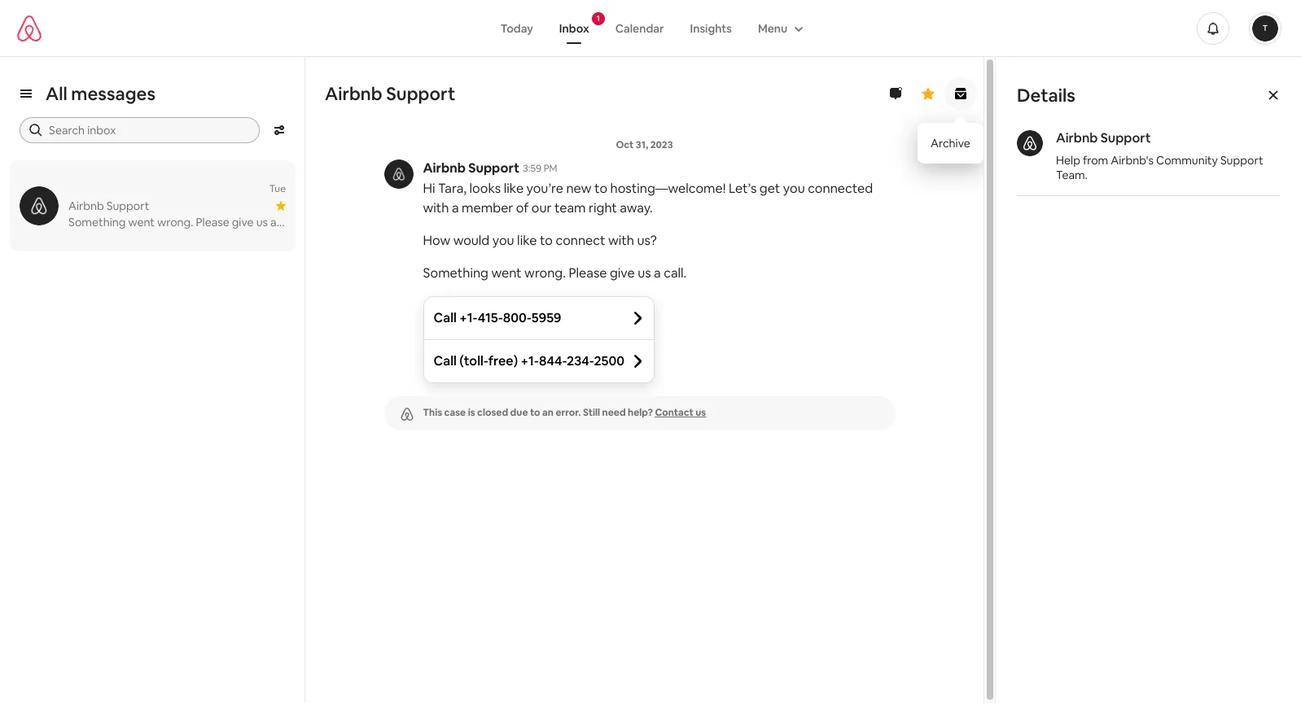 Task type: describe. For each thing, give the bounding box(es) containing it.
airbnb support help from airbnb's community support team.
[[1056, 130, 1264, 182]]

calendar
[[616, 21, 664, 35]]

hosting—welcome!
[[611, 180, 726, 197]]

details element
[[996, 57, 1302, 217]]

to inside airbnb support 3:59 pm hi tara, looks like you're new to hosting—welcome! let's get you connected with a member of our team right away.
[[595, 180, 608, 197]]

1 vertical spatial like
[[517, 232, 537, 249]]

inbox
[[559, 21, 589, 35]]

2023
[[651, 138, 673, 152]]

with inside airbnb support 3:59 pm hi tara, looks like you're new to hosting—welcome! let's get you connected with a member of our team right away.
[[423, 200, 449, 217]]

1 vertical spatial please
[[569, 265, 607, 282]]

away.
[[620, 200, 653, 217]]

our
[[532, 200, 552, 217]]

how
[[423, 232, 451, 249]]

1 vertical spatial something
[[423, 265, 489, 282]]

messages
[[71, 82, 156, 105]]

from
[[1083, 153, 1109, 168]]

error.
[[556, 406, 581, 419]]

0 horizontal spatial wrong.
[[157, 215, 193, 230]]

help?
[[628, 406, 653, 419]]

is
[[468, 406, 475, 419]]

you're
[[527, 180, 564, 197]]

menu button
[[745, 13, 814, 44]]

all messages heading
[[46, 82, 156, 105]]

new
[[566, 180, 592, 197]]

support inside airbnb support 3:59 pm hi tara, looks like you're new to hosting—welcome! let's get you connected with a member of our team right away.
[[469, 160, 520, 177]]

1 vertical spatial went
[[492, 265, 522, 282]]

insights link
[[677, 13, 745, 44]]

us?
[[637, 232, 657, 249]]

Search text field
[[49, 122, 248, 138]]

airbnb support image
[[1017, 130, 1043, 156]]

would
[[453, 232, 490, 249]]

tue
[[269, 182, 286, 195]]

contact us link
[[655, 406, 706, 419]]

2 horizontal spatial a
[[654, 265, 661, 282]]

how would you like to connect with us?
[[423, 232, 657, 249]]

star image
[[276, 201, 286, 211]]

due
[[510, 406, 528, 419]]

closed
[[477, 406, 508, 419]]

help
[[1056, 153, 1081, 168]]

0 horizontal spatial went
[[128, 215, 155, 230]]

airbnb support sent hi tara, looks like you're new to hosting—welcome! let's get you connected with a member of our team right away.. sent oct 31, 2023, 3:59 pm group
[[366, 119, 923, 218]]

hi
[[423, 180, 435, 197]]

main navigation menu image
[[1253, 15, 1279, 41]]

0 horizontal spatial please
[[196, 215, 229, 230]]

1 vertical spatial us
[[638, 265, 651, 282]]

airbnb support image inside details element
[[1017, 130, 1043, 156]]

2 vertical spatial us
[[696, 406, 706, 419]]

0 vertical spatial call.
[[279, 215, 299, 230]]

airbnb inside airbnb support 3:59 pm hi tara, looks like you're new to hosting—welcome! let's get you connected with a member of our team right away.
[[423, 160, 466, 177]]

conversation with airbnb support heading
[[325, 82, 860, 105]]

1 horizontal spatial airbnb support
[[325, 82, 456, 105]]

0 horizontal spatial airbnb support
[[68, 199, 149, 213]]

today
[[501, 21, 533, 35]]

31,
[[636, 138, 649, 152]]

1 vertical spatial something went wrong. please give us a call.
[[423, 265, 687, 282]]

case
[[444, 406, 466, 419]]



Task type: vqa. For each thing, say whether or not it's contained in the screenshot.
the "project." to the left
no



Task type: locate. For each thing, give the bounding box(es) containing it.
0 vertical spatial you
[[783, 180, 805, 197]]

a down the tara,
[[452, 200, 459, 217]]

1 vertical spatial to
[[540, 232, 553, 249]]

team.
[[1056, 168, 1088, 182]]

tara,
[[438, 180, 467, 197]]

airbnb's
[[1111, 153, 1154, 168]]

wrong.
[[157, 215, 193, 230], [525, 265, 566, 282]]

pm
[[544, 162, 558, 175]]

calendar link
[[602, 13, 677, 44]]

with left "us?"
[[608, 232, 635, 249]]

1 vertical spatial call.
[[664, 265, 687, 282]]

0 vertical spatial something
[[68, 215, 126, 230]]

airbnb inside airbnb support help from airbnb's community support team.
[[1056, 130, 1098, 147]]

1 vertical spatial wrong.
[[525, 265, 566, 282]]

oct
[[616, 138, 634, 152]]

a down star icon
[[270, 215, 277, 230]]

0 horizontal spatial give
[[232, 215, 254, 230]]

you inside airbnb support 3:59 pm hi tara, looks like you're new to hosting—welcome! let's get you connected with a member of our team right away.
[[783, 180, 805, 197]]

today link
[[488, 13, 546, 44]]

1 horizontal spatial you
[[783, 180, 805, 197]]

a inside airbnb support 3:59 pm hi tara, looks like you're new to hosting—welcome! let's get you connected with a member of our team right away.
[[452, 200, 459, 217]]

to down the our on the left top of page
[[540, 232, 553, 249]]

1 horizontal spatial went
[[492, 265, 522, 282]]

all messages
[[46, 82, 156, 105]]

community
[[1157, 153, 1218, 168]]

us
[[256, 215, 268, 230], [638, 265, 651, 282], [696, 406, 706, 419]]

you right the "would"
[[493, 232, 514, 249]]

contact
[[655, 406, 694, 419]]

0 vertical spatial wrong.
[[157, 215, 193, 230]]

0 horizontal spatial something went wrong. please give us a call.
[[68, 215, 299, 230]]

right
[[589, 200, 617, 217]]

this case is closed due to an error. still need help? contact us
[[423, 406, 706, 419]]

menu
[[758, 21, 788, 35]]

0 vertical spatial airbnb support
[[325, 82, 456, 105]]

all
[[46, 82, 67, 105]]

0 horizontal spatial a
[[270, 215, 277, 230]]

0 vertical spatial give
[[232, 215, 254, 230]]

went
[[128, 215, 155, 230], [492, 265, 522, 282]]

1 horizontal spatial something
[[423, 265, 489, 282]]

an
[[543, 406, 554, 419]]

member
[[462, 200, 513, 217]]

0 vertical spatial please
[[196, 215, 229, 230]]

1 horizontal spatial give
[[610, 265, 635, 282]]

0 horizontal spatial with
[[423, 200, 449, 217]]

airbnb support image
[[1017, 130, 1043, 156], [20, 187, 59, 226], [20, 187, 59, 226]]

1 vertical spatial with
[[608, 232, 635, 249]]

connected
[[808, 180, 873, 197]]

let's
[[729, 180, 757, 197]]

1 horizontal spatial us
[[638, 265, 651, 282]]

you
[[783, 180, 805, 197], [493, 232, 514, 249]]

1 vertical spatial give
[[610, 265, 635, 282]]

archive dialog
[[918, 119, 984, 164]]

still
[[583, 406, 600, 419]]

a
[[452, 200, 459, 217], [270, 215, 277, 230], [654, 265, 661, 282]]

to left an
[[530, 406, 541, 419]]

0 horizontal spatial something
[[68, 215, 126, 230]]

this
[[423, 406, 442, 419]]

0 horizontal spatial you
[[493, 232, 514, 249]]

airbnb support
[[325, 82, 456, 105], [68, 199, 149, 213]]

airbnb
[[325, 82, 383, 105], [1056, 130, 1098, 147], [423, 160, 466, 177], [68, 199, 104, 213]]

0 vertical spatial to
[[595, 180, 608, 197]]

like
[[504, 180, 524, 197], [517, 232, 537, 249]]

1 horizontal spatial please
[[569, 265, 607, 282]]

0 vertical spatial went
[[128, 215, 155, 230]]

3:59
[[523, 162, 542, 175]]

a down "us?"
[[654, 265, 661, 282]]

message from airbnb support image
[[384, 160, 413, 189], [384, 160, 413, 189]]

archive
[[931, 136, 971, 151]]

like down of
[[517, 232, 537, 249]]

1
[[597, 13, 600, 23]]

1 horizontal spatial a
[[452, 200, 459, 217]]

0 vertical spatial with
[[423, 200, 449, 217]]

1 horizontal spatial something went wrong. please give us a call.
[[423, 265, 687, 282]]

team
[[555, 200, 586, 217]]

something went wrong. please give us a call.
[[68, 215, 299, 230], [423, 265, 687, 282]]

you right 'get'
[[783, 180, 805, 197]]

looks
[[470, 180, 501, 197]]

0 vertical spatial us
[[256, 215, 268, 230]]

0 horizontal spatial us
[[256, 215, 268, 230]]

inbox 1 calendar
[[559, 13, 664, 35]]

2 horizontal spatial us
[[696, 406, 706, 419]]

airbnb support 3:59 pm hi tara, looks like you're new to hosting—welcome! let's get you connected with a member of our team right away.
[[423, 160, 873, 217]]

to
[[595, 180, 608, 197], [540, 232, 553, 249], [530, 406, 541, 419]]

like up of
[[504, 180, 524, 197]]

2 vertical spatial to
[[530, 406, 541, 419]]

please
[[196, 215, 229, 230], [569, 265, 607, 282]]

get
[[760, 180, 781, 197]]

1 vertical spatial you
[[493, 232, 514, 249]]

like inside airbnb support 3:59 pm hi tara, looks like you're new to hosting—welcome! let's get you connected with a member of our team right away.
[[504, 180, 524, 197]]

oct 31, 2023
[[616, 138, 673, 152]]

with
[[423, 200, 449, 217], [608, 232, 635, 249]]

1 horizontal spatial wrong.
[[525, 265, 566, 282]]

with down the hi on the top of the page
[[423, 200, 449, 217]]

insights
[[690, 21, 732, 35]]

1 horizontal spatial call.
[[664, 265, 687, 282]]

0 vertical spatial something went wrong. please give us a call.
[[68, 215, 299, 230]]

1 horizontal spatial with
[[608, 232, 635, 249]]

1 vertical spatial airbnb support
[[68, 199, 149, 213]]

0 vertical spatial like
[[504, 180, 524, 197]]

call.
[[279, 215, 299, 230], [664, 265, 687, 282]]

support
[[386, 82, 456, 105], [1101, 130, 1151, 147], [1221, 153, 1264, 168], [469, 160, 520, 177], [106, 199, 149, 213]]

0 horizontal spatial call.
[[279, 215, 299, 230]]

of
[[516, 200, 529, 217]]

something
[[68, 215, 126, 230], [423, 265, 489, 282]]

give
[[232, 215, 254, 230], [610, 265, 635, 282]]

connect
[[556, 232, 606, 249]]

need
[[602, 406, 626, 419]]

to up right
[[595, 180, 608, 197]]

details
[[1017, 84, 1076, 107]]



